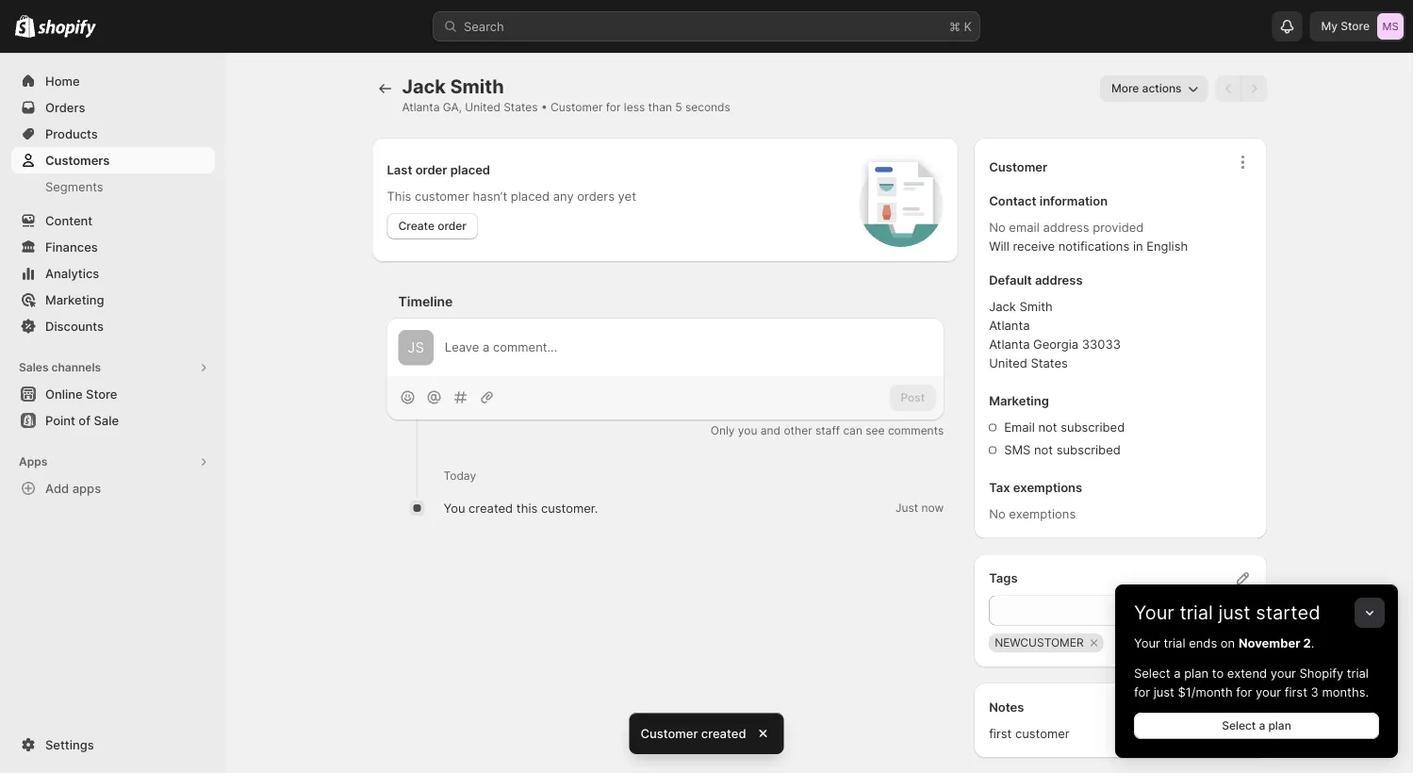 Task type: locate. For each thing, give the bounding box(es) containing it.
other
[[784, 424, 812, 437]]

customer for customer created
[[641, 726, 698, 740]]

subscribed up sms not subscribed
[[1061, 420, 1125, 435]]

your trial just started button
[[1115, 584, 1398, 624]]

states left •
[[504, 100, 538, 114]]

for
[[606, 100, 621, 114], [1134, 684, 1150, 699], [1236, 684, 1252, 699]]

for left $1/month on the bottom right of page
[[1134, 684, 1150, 699]]

marketing up email
[[989, 394, 1049, 408]]

no inside no email address provided will receive notifications in english
[[989, 220, 1006, 235]]

states down the georgia
[[1031, 356, 1068, 370]]

no
[[989, 220, 1006, 235], [989, 507, 1006, 521]]

customer down notes
[[1015, 726, 1070, 740]]

smith inside jack smith atlanta atlanta georgia 33033 united states
[[1020, 299, 1053, 314]]

products link
[[11, 121, 215, 147]]

exemptions up the no exemptions
[[1013, 480, 1082, 495]]

atlanta left ga,
[[402, 100, 440, 114]]

trial left ends
[[1164, 635, 1185, 650]]

0 horizontal spatial created
[[469, 500, 513, 515]]

plan up $1/month on the bottom right of page
[[1184, 666, 1209, 680]]

order inside button
[[438, 219, 467, 233]]

1 horizontal spatial for
[[1134, 684, 1150, 699]]

first down notes
[[989, 726, 1012, 740]]

your inside dropdown button
[[1134, 601, 1174, 624]]

address down receive
[[1035, 273, 1083, 288]]

discounts link
[[11, 313, 215, 339]]

email not subscribed
[[1004, 420, 1125, 435]]

0 vertical spatial a
[[1174, 666, 1181, 680]]

my store
[[1321, 19, 1370, 33]]

1 horizontal spatial united
[[989, 356, 1027, 370]]

plan inside 'link'
[[1268, 719, 1291, 732]]

jack inside jack smith atlanta atlanta georgia 33033 united states
[[989, 299, 1016, 314]]

1 horizontal spatial jack
[[989, 299, 1016, 314]]

timeline
[[398, 294, 453, 310]]

settings link
[[11, 732, 215, 758]]

1 horizontal spatial placed
[[511, 189, 550, 203]]

0 horizontal spatial states
[[504, 100, 538, 114]]

store for my store
[[1341, 19, 1370, 33]]

1 vertical spatial plan
[[1268, 719, 1291, 732]]

select a plan
[[1222, 719, 1291, 732]]

select inside 'link'
[[1222, 719, 1256, 732]]

exemptions for no exemptions
[[1009, 507, 1076, 521]]

segments link
[[11, 173, 215, 200]]

trial
[[1180, 601, 1213, 624], [1164, 635, 1185, 650], [1347, 666, 1369, 680]]

trial up ends
[[1180, 601, 1213, 624]]

0 horizontal spatial jack
[[402, 75, 446, 98]]

0 vertical spatial states
[[504, 100, 538, 114]]

1 vertical spatial customer
[[989, 160, 1047, 174]]

customer inside jack smith atlanta ga, united states • customer for less than 5 seconds
[[551, 100, 603, 114]]

your left ends
[[1134, 635, 1160, 650]]

2 horizontal spatial customer
[[989, 160, 1047, 174]]

create order
[[398, 219, 467, 233]]

trial for just
[[1180, 601, 1213, 624]]

just
[[1218, 601, 1251, 624], [1154, 684, 1174, 699]]

not
[[1038, 420, 1057, 435], [1034, 443, 1053, 457]]

your down november
[[1271, 666, 1296, 680]]

1 your from the top
[[1134, 601, 1174, 624]]

extend
[[1227, 666, 1267, 680]]

more
[[1111, 82, 1139, 95]]

1 vertical spatial a
[[1259, 719, 1265, 732]]

0 vertical spatial created
[[469, 500, 513, 515]]

online store
[[45, 387, 117, 401]]

analytics link
[[11, 260, 215, 287]]

2 vertical spatial atlanta
[[989, 337, 1030, 352]]

1 vertical spatial united
[[989, 356, 1027, 370]]

store up the sale
[[86, 387, 117, 401]]

0 vertical spatial just
[[1218, 601, 1251, 624]]

•
[[541, 100, 547, 114]]

1 vertical spatial your
[[1134, 635, 1160, 650]]

for left less
[[606, 100, 621, 114]]

store inside button
[[86, 387, 117, 401]]

last order placed
[[387, 162, 490, 177]]

select a plan to extend your shopify trial for just $1/month for your first 3 months.
[[1134, 666, 1369, 699]]

0 vertical spatial trial
[[1180, 601, 1213, 624]]

smith inside jack smith atlanta ga, united states • customer for less than 5 seconds
[[450, 75, 504, 98]]

jack for jack smith atlanta ga, united states • customer for less than 5 seconds
[[402, 75, 446, 98]]

0 horizontal spatial plan
[[1184, 666, 1209, 680]]

created
[[469, 500, 513, 515], [701, 726, 746, 740]]

order right the last
[[415, 162, 447, 177]]

a inside 'link'
[[1259, 719, 1265, 732]]

ends
[[1189, 635, 1217, 650]]

more actions button
[[1100, 75, 1208, 102]]

customer
[[551, 100, 603, 114], [989, 160, 1047, 174], [641, 726, 698, 740]]

0 vertical spatial select
[[1134, 666, 1170, 680]]

jack up ga,
[[402, 75, 446, 98]]

a down the select a plan to extend your shopify trial for just $1/month for your first 3 months.
[[1259, 719, 1265, 732]]

atlanta down default
[[989, 318, 1030, 333]]

0 horizontal spatial a
[[1174, 666, 1181, 680]]

smith down default address
[[1020, 299, 1053, 314]]

not right sms
[[1034, 443, 1053, 457]]

1 vertical spatial customer
[[1015, 726, 1070, 740]]

0 vertical spatial no
[[989, 220, 1006, 235]]

georgia
[[1033, 337, 1078, 352]]

online
[[45, 387, 83, 401]]

2 your from the top
[[1134, 635, 1160, 650]]

1 horizontal spatial states
[[1031, 356, 1068, 370]]

no up will
[[989, 220, 1006, 235]]

a
[[1174, 666, 1181, 680], [1259, 719, 1265, 732]]

1 vertical spatial placed
[[511, 189, 550, 203]]

content
[[45, 213, 93, 228]]

a up $1/month on the bottom right of page
[[1174, 666, 1181, 680]]

address down information
[[1043, 220, 1089, 235]]

post button
[[889, 385, 936, 411]]

for inside jack smith atlanta ga, united states • customer for less than 5 seconds
[[606, 100, 621, 114]]

0 vertical spatial marketing
[[45, 292, 104, 307]]

plan inside the select a plan to extend your shopify trial for just $1/month for your first 3 months.
[[1184, 666, 1209, 680]]

1 vertical spatial just
[[1154, 684, 1174, 699]]

yet
[[618, 189, 636, 203]]

email
[[1009, 220, 1040, 235]]

staff
[[815, 424, 840, 437]]

your
[[1271, 666, 1296, 680], [1256, 684, 1281, 699]]

just up on at the right of page
[[1218, 601, 1251, 624]]

add apps button
[[11, 475, 215, 502]]

0 vertical spatial subscribed
[[1061, 420, 1125, 435]]

marketing link
[[11, 287, 215, 313]]

first left 3
[[1285, 684, 1307, 699]]

⌘ k
[[949, 19, 972, 33]]

atlanta inside jack smith atlanta ga, united states • customer for less than 5 seconds
[[402, 100, 440, 114]]

1 vertical spatial not
[[1034, 443, 1053, 457]]

store
[[1341, 19, 1370, 33], [86, 387, 117, 401]]

0 horizontal spatial just
[[1154, 684, 1174, 699]]

1 horizontal spatial customer
[[641, 726, 698, 740]]

trial inside the select a plan to extend your shopify trial for just $1/month for your first 3 months.
[[1347, 666, 1369, 680]]

states
[[504, 100, 538, 114], [1031, 356, 1068, 370]]

1 vertical spatial jack
[[989, 299, 1016, 314]]

1 vertical spatial trial
[[1164, 635, 1185, 650]]

1 horizontal spatial marketing
[[989, 394, 1049, 408]]

for for smith
[[606, 100, 621, 114]]

0 vertical spatial your
[[1134, 601, 1174, 624]]

0 vertical spatial placed
[[450, 162, 490, 177]]

united
[[465, 100, 500, 114], [989, 356, 1027, 370]]

my
[[1321, 19, 1338, 33]]

1 horizontal spatial first
[[1285, 684, 1307, 699]]

0 horizontal spatial customer
[[551, 100, 603, 114]]

atlanta for jack smith atlanta atlanta georgia 33033 united states
[[989, 318, 1030, 333]]

0 vertical spatial customer
[[415, 189, 469, 203]]

trial up "months."
[[1347, 666, 1369, 680]]

no for no exemptions
[[989, 507, 1006, 521]]

1 vertical spatial store
[[86, 387, 117, 401]]

your trial ends on november 2 .
[[1134, 635, 1314, 650]]

0 vertical spatial not
[[1038, 420, 1057, 435]]

just left $1/month on the bottom right of page
[[1154, 684, 1174, 699]]

placed
[[450, 162, 490, 177], [511, 189, 550, 203]]

2 horizontal spatial for
[[1236, 684, 1252, 699]]

0 horizontal spatial select
[[1134, 666, 1170, 680]]

shopify image
[[15, 15, 35, 37], [38, 19, 96, 38]]

channels
[[51, 361, 101, 374]]

0 horizontal spatial customer
[[415, 189, 469, 203]]

a inside the select a plan to extend your shopify trial for just $1/month for your first 3 months.
[[1174, 666, 1181, 680]]

discounts
[[45, 319, 104, 333]]

can
[[843, 424, 862, 437]]

0 vertical spatial united
[[465, 100, 500, 114]]

order for create
[[438, 219, 467, 233]]

created for you
[[469, 500, 513, 515]]

1 vertical spatial subscribed
[[1056, 443, 1121, 457]]

your down extend
[[1256, 684, 1281, 699]]

2 no from the top
[[989, 507, 1006, 521]]

your for your trial ends on november 2 .
[[1134, 635, 1160, 650]]

atlanta left the georgia
[[989, 337, 1030, 352]]

store right "my" on the top
[[1341, 19, 1370, 33]]

0 vertical spatial exemptions
[[1013, 480, 1082, 495]]

1 no from the top
[[989, 220, 1006, 235]]

subscribed down email not subscribed
[[1056, 443, 1121, 457]]

2
[[1303, 635, 1311, 650]]

point
[[45, 413, 75, 428]]

0 vertical spatial atlanta
[[402, 100, 440, 114]]

None text field
[[989, 595, 1252, 625]]

placed up hasn't
[[450, 162, 490, 177]]

your up "your trial ends on november 2 ."
[[1134, 601, 1174, 624]]

0 horizontal spatial first
[[989, 726, 1012, 740]]

plan
[[1184, 666, 1209, 680], [1268, 719, 1291, 732]]

not for sms
[[1034, 443, 1053, 457]]

first
[[1285, 684, 1307, 699], [989, 726, 1012, 740]]

select down the select a plan to extend your shopify trial for just $1/month for your first 3 months.
[[1222, 719, 1256, 732]]

customer
[[415, 189, 469, 203], [1015, 726, 1070, 740]]

1 vertical spatial your
[[1256, 684, 1281, 699]]

store for online store
[[86, 387, 117, 401]]

0 vertical spatial store
[[1341, 19, 1370, 33]]

1 horizontal spatial plan
[[1268, 719, 1291, 732]]

0 horizontal spatial marketing
[[45, 292, 104, 307]]

0 horizontal spatial for
[[606, 100, 621, 114]]

will
[[989, 239, 1009, 254]]

0 vertical spatial first
[[1285, 684, 1307, 699]]

2 vertical spatial trial
[[1347, 666, 1369, 680]]

1 horizontal spatial just
[[1218, 601, 1251, 624]]

0 vertical spatial smith
[[450, 75, 504, 98]]

1 vertical spatial states
[[1031, 356, 1068, 370]]

1 vertical spatial atlanta
[[989, 318, 1030, 333]]

1 vertical spatial no
[[989, 507, 1006, 521]]

select left to
[[1134, 666, 1170, 680]]

atlanta for jack smith atlanta ga, united states • customer for less than 5 seconds
[[402, 100, 440, 114]]

1 vertical spatial exemptions
[[1009, 507, 1076, 521]]

and
[[761, 424, 781, 437]]

select inside the select a plan to extend your shopify trial for just $1/month for your first 3 months.
[[1134, 666, 1170, 680]]

exemptions down tax exemptions
[[1009, 507, 1076, 521]]

0 horizontal spatial united
[[465, 100, 500, 114]]

1 vertical spatial address
[[1035, 273, 1083, 288]]

placed left any on the top left of the page
[[511, 189, 550, 203]]

1 vertical spatial created
[[701, 726, 746, 740]]

in
[[1133, 239, 1143, 254]]

my store image
[[1377, 13, 1404, 40]]

2 vertical spatial customer
[[641, 726, 698, 740]]

this
[[516, 500, 538, 515]]

not for email
[[1038, 420, 1057, 435]]

a for select a plan to extend your shopify trial for just $1/month for your first 3 months.
[[1174, 666, 1181, 680]]

1 vertical spatial order
[[438, 219, 467, 233]]

united up email
[[989, 356, 1027, 370]]

1 horizontal spatial smith
[[1020, 299, 1053, 314]]

you
[[444, 500, 465, 515]]

address inside no email address provided will receive notifications in english
[[1043, 220, 1089, 235]]

customer down 'last order placed'
[[415, 189, 469, 203]]

0 vertical spatial address
[[1043, 220, 1089, 235]]

0 vertical spatial plan
[[1184, 666, 1209, 680]]

customer for first
[[1015, 726, 1070, 740]]

no down tax
[[989, 507, 1006, 521]]

subscribed
[[1061, 420, 1125, 435], [1056, 443, 1121, 457]]

0 vertical spatial order
[[415, 162, 447, 177]]

exemptions for tax exemptions
[[1013, 480, 1082, 495]]

orders
[[577, 189, 615, 203]]

0 horizontal spatial smith
[[450, 75, 504, 98]]

point of sale button
[[0, 407, 226, 434]]

select for select a plan to extend your shopify trial for just $1/month for your first 3 months.
[[1134, 666, 1170, 680]]

jack for jack smith atlanta atlanta georgia 33033 united states
[[989, 299, 1016, 314]]

order right create
[[438, 219, 467, 233]]

jack down default
[[989, 299, 1016, 314]]

order
[[415, 162, 447, 177], [438, 219, 467, 233]]

not up sms not subscribed
[[1038, 420, 1057, 435]]

email
[[1004, 420, 1035, 435]]

1 horizontal spatial store
[[1341, 19, 1370, 33]]

point of sale
[[45, 413, 119, 428]]

0 vertical spatial jack
[[402, 75, 446, 98]]

started
[[1256, 601, 1320, 624]]

trial inside your trial just started dropdown button
[[1180, 601, 1213, 624]]

united right ga,
[[465, 100, 500, 114]]

1 horizontal spatial customer
[[1015, 726, 1070, 740]]

default
[[989, 273, 1032, 288]]

see
[[866, 424, 885, 437]]

previous image
[[1219, 79, 1238, 98]]

1 horizontal spatial created
[[701, 726, 746, 740]]

plan down the select a plan to extend your shopify trial for just $1/month for your first 3 months.
[[1268, 719, 1291, 732]]

jack
[[402, 75, 446, 98], [989, 299, 1016, 314]]

marketing up discounts
[[45, 292, 104, 307]]

any
[[553, 189, 574, 203]]

add
[[45, 481, 69, 495]]

products
[[45, 126, 98, 141]]

smith up ga,
[[450, 75, 504, 98]]

jack inside jack smith atlanta ga, united states • customer for less than 5 seconds
[[402, 75, 446, 98]]

provided
[[1093, 220, 1144, 235]]

apps button
[[11, 449, 215, 475]]

0 vertical spatial customer
[[551, 100, 603, 114]]

1 horizontal spatial select
[[1222, 719, 1256, 732]]

point of sale link
[[11, 407, 215, 434]]

0 horizontal spatial store
[[86, 387, 117, 401]]

customer for customer
[[989, 160, 1047, 174]]

smith for jack smith atlanta atlanta georgia 33033 united states
[[1020, 299, 1053, 314]]

1 horizontal spatial a
[[1259, 719, 1265, 732]]

1 vertical spatial smith
[[1020, 299, 1053, 314]]

1 vertical spatial select
[[1222, 719, 1256, 732]]

segments
[[45, 179, 103, 194]]

for down extend
[[1236, 684, 1252, 699]]

online store link
[[11, 381, 215, 407]]



Task type: vqa. For each thing, say whether or not it's contained in the screenshot.
left "Online Store"
no



Task type: describe. For each thing, give the bounding box(es) containing it.
33033
[[1082, 337, 1121, 352]]

no email address provided will receive notifications in english
[[989, 220, 1188, 254]]

0 vertical spatial your
[[1271, 666, 1296, 680]]

post
[[901, 391, 925, 404]]

finances
[[45, 239, 98, 254]]

less
[[624, 100, 645, 114]]

a for select a plan
[[1259, 719, 1265, 732]]

customers link
[[11, 147, 215, 173]]

5
[[675, 100, 682, 114]]

.
[[1311, 635, 1314, 650]]

apps
[[72, 481, 101, 495]]

1 vertical spatial marketing
[[989, 394, 1049, 408]]

you created this customer.
[[444, 500, 598, 515]]

your trial just started
[[1134, 601, 1320, 624]]

seconds
[[685, 100, 730, 114]]

created for customer
[[701, 726, 746, 740]]

receive
[[1013, 239, 1055, 254]]

ga,
[[443, 100, 462, 114]]

⌘
[[949, 19, 960, 33]]

home
[[45, 74, 80, 88]]

more actions
[[1111, 82, 1182, 95]]

default address
[[989, 273, 1083, 288]]

jack smith atlanta ga, united states • customer for less than 5 seconds
[[402, 75, 730, 114]]

select for select a plan
[[1222, 719, 1256, 732]]

just
[[896, 501, 918, 515]]

contact
[[989, 194, 1037, 208]]

first customer
[[989, 726, 1070, 740]]

this customer hasn't placed any orders yet
[[387, 189, 636, 203]]

notifications
[[1058, 239, 1130, 254]]

subscribed for sms not subscribed
[[1056, 443, 1121, 457]]

no for no email address provided will receive notifications in english
[[989, 220, 1006, 235]]

create
[[398, 219, 435, 233]]

sales
[[19, 361, 49, 374]]

customer for this
[[415, 189, 469, 203]]

smith for jack smith atlanta ga, united states • customer for less than 5 seconds
[[450, 75, 504, 98]]

states inside jack smith atlanta atlanta georgia 33033 united states
[[1031, 356, 1068, 370]]

create order button
[[387, 213, 478, 239]]

contact information
[[989, 194, 1108, 208]]

english
[[1147, 239, 1188, 254]]

sales channels button
[[11, 354, 215, 381]]

subscribed for email not subscribed
[[1061, 420, 1125, 435]]

this
[[387, 189, 411, 203]]

avatar with initials j s image
[[398, 330, 433, 365]]

add apps
[[45, 481, 101, 495]]

united inside jack smith atlanta atlanta georgia 33033 united states
[[989, 356, 1027, 370]]

now
[[921, 501, 944, 515]]

information
[[1040, 194, 1108, 208]]

newcustomer
[[995, 636, 1084, 650]]

actions
[[1142, 82, 1182, 95]]

0 horizontal spatial placed
[[450, 162, 490, 177]]

select a plan link
[[1134, 713, 1379, 739]]

customer.
[[541, 500, 598, 515]]

$1/month
[[1178, 684, 1233, 699]]

sms not subscribed
[[1004, 443, 1121, 457]]

than
[[648, 100, 672, 114]]

next image
[[1245, 79, 1264, 98]]

plan for select a plan to extend your shopify trial for just $1/month for your first 3 months.
[[1184, 666, 1209, 680]]

last
[[387, 162, 412, 177]]

shopify
[[1300, 666, 1344, 680]]

Leave a comment... text field
[[445, 338, 932, 357]]

marketing inside "link"
[[45, 292, 104, 307]]

november
[[1239, 635, 1300, 650]]

no exemptions
[[989, 507, 1076, 521]]

content link
[[11, 207, 215, 234]]

today
[[444, 469, 476, 482]]

for for a
[[1134, 684, 1150, 699]]

plan for select a plan
[[1268, 719, 1291, 732]]

on
[[1221, 635, 1235, 650]]

just now
[[896, 501, 944, 515]]

only
[[711, 424, 735, 437]]

trial for ends
[[1164, 635, 1185, 650]]

sale
[[94, 413, 119, 428]]

1 horizontal spatial shopify image
[[38, 19, 96, 38]]

of
[[79, 413, 90, 428]]

finances link
[[11, 234, 215, 260]]

1 vertical spatial first
[[989, 726, 1012, 740]]

0 horizontal spatial shopify image
[[15, 15, 35, 37]]

order for last
[[415, 162, 447, 177]]

notes
[[989, 699, 1024, 714]]

jack smith atlanta atlanta georgia 33033 united states
[[989, 299, 1121, 370]]

tags
[[989, 571, 1018, 585]]

just inside dropdown button
[[1218, 601, 1251, 624]]

your trial just started element
[[1115, 633, 1398, 758]]

united inside jack smith atlanta ga, united states • customer for less than 5 seconds
[[465, 100, 500, 114]]

states inside jack smith atlanta ga, united states • customer for less than 5 seconds
[[504, 100, 538, 114]]

first inside the select a plan to extend your shopify trial for just $1/month for your first 3 months.
[[1285, 684, 1307, 699]]

3
[[1311, 684, 1319, 699]]

tax
[[989, 480, 1010, 495]]

settings
[[45, 737, 94, 752]]

orders
[[45, 100, 85, 115]]

your for your trial just started
[[1134, 601, 1174, 624]]

search
[[464, 19, 504, 33]]

to
[[1212, 666, 1224, 680]]

k
[[964, 19, 972, 33]]

sales channels
[[19, 361, 101, 374]]

just inside the select a plan to extend your shopify trial for just $1/month for your first 3 months.
[[1154, 684, 1174, 699]]

customer created
[[641, 726, 746, 740]]



